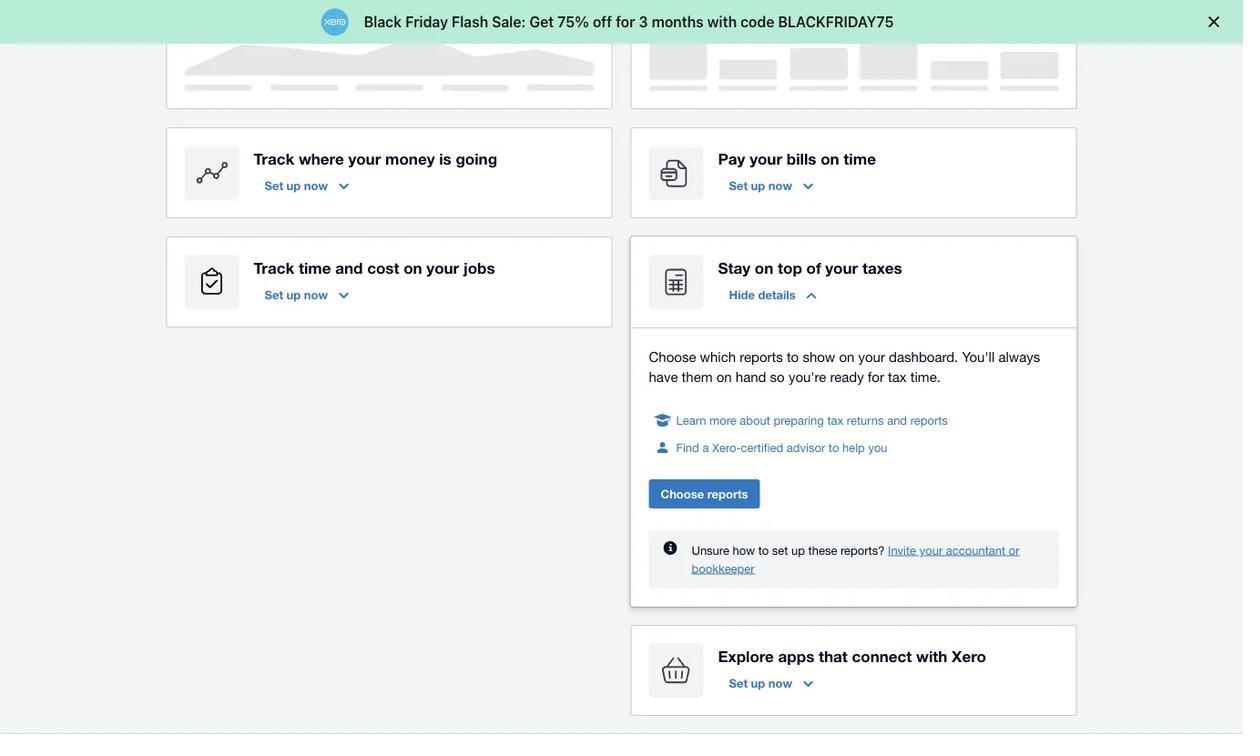 Task type: describe. For each thing, give the bounding box(es) containing it.
now for time
[[304, 288, 328, 302]]

apps
[[778, 648, 814, 666]]

accountant
[[946, 544, 1006, 558]]

jobs
[[464, 259, 495, 277]]

that
[[819, 648, 848, 666]]

track time and cost on your jobs
[[254, 259, 495, 277]]

always
[[999, 349, 1040, 365]]

and inside learn more about preparing tax returns and reports link
[[887, 414, 907, 428]]

track where your money is going
[[254, 149, 497, 168]]

cost
[[367, 259, 399, 277]]

now for your
[[769, 179, 792, 193]]

learn more about preparing tax returns and reports
[[676, 414, 948, 428]]

your right where
[[348, 149, 381, 168]]

certified
[[741, 441, 783, 455]]

set for track time and cost on your jobs
[[265, 288, 283, 302]]

so
[[770, 369, 785, 385]]

choose for choose reports
[[661, 487, 704, 501]]

invite your accountant or bookkeeper link
[[692, 544, 1020, 576]]

invoices preview bar graph image
[[649, 36, 1059, 91]]

0 vertical spatial and
[[335, 259, 363, 277]]

for
[[868, 369, 884, 385]]

explore
[[718, 648, 774, 666]]

set up now button for where
[[254, 171, 360, 200]]

0 horizontal spatial tax
[[827, 414, 844, 428]]

set up now for your
[[729, 179, 792, 193]]

advisor
[[787, 441, 825, 455]]

set up now button for time
[[254, 281, 360, 310]]

bills
[[787, 149, 816, 168]]

set up now button for apps
[[718, 669, 824, 699]]

0 horizontal spatial to
[[758, 544, 769, 558]]

have
[[649, 369, 678, 385]]

track for track time and cost on your jobs
[[254, 259, 294, 277]]

taxes
[[862, 259, 902, 277]]

on right bills
[[821, 149, 839, 168]]

stay on top of your taxes
[[718, 259, 902, 277]]

going
[[456, 149, 497, 168]]

find a xero-certified advisor to help you
[[676, 441, 888, 455]]

more
[[710, 414, 737, 428]]

hide
[[729, 288, 755, 302]]

now for where
[[304, 179, 328, 193]]

pay
[[718, 149, 745, 168]]

on right the cost
[[404, 259, 422, 277]]

track money icon image
[[184, 146, 239, 200]]

set for explore apps that connect with xero
[[729, 677, 748, 691]]

learn more about preparing tax returns and reports link
[[676, 412, 948, 430]]

reports inside choose which reports to show on your dashboard. you'll always have them on hand so you're ready for tax time.
[[740, 349, 783, 365]]

xero
[[952, 648, 986, 666]]

invite your accountant or bookkeeper
[[692, 544, 1020, 576]]

hand
[[736, 369, 766, 385]]

returns
[[847, 414, 884, 428]]

learn
[[676, 414, 706, 428]]

now for apps
[[769, 677, 792, 691]]

your inside choose which reports to show on your dashboard. you'll always have them on hand so you're ready for tax time.
[[858, 349, 885, 365]]

top
[[778, 259, 802, 277]]

set up now button for your
[[718, 171, 824, 200]]

up right set
[[791, 544, 805, 558]]

about
[[740, 414, 770, 428]]

find a xero-certified advisor to help you link
[[676, 439, 888, 457]]

tax inside choose which reports to show on your dashboard. you'll always have them on hand so you're ready for tax time.
[[888, 369, 907, 385]]

preparing
[[774, 414, 824, 428]]

to inside choose which reports to show on your dashboard. you'll always have them on hand so you're ready for tax time.
[[787, 349, 799, 365]]

projects icon image
[[184, 255, 239, 310]]

up for your
[[751, 179, 765, 193]]

choose which reports to show on your dashboard. you'll always have them on hand so you're ready for tax time.
[[649, 349, 1040, 385]]



Task type: vqa. For each thing, say whether or not it's contained in the screenshot.
Learn
yes



Task type: locate. For each thing, give the bounding box(es) containing it.
1 horizontal spatial tax
[[888, 369, 907, 385]]

1 vertical spatial reports
[[910, 414, 948, 428]]

where
[[299, 149, 344, 168]]

1 horizontal spatial time
[[844, 149, 876, 168]]

banking preview line graph image
[[184, 36, 594, 91]]

and left the cost
[[335, 259, 363, 277]]

up down explore
[[751, 677, 765, 691]]

0 vertical spatial tax
[[888, 369, 907, 385]]

on down which
[[716, 369, 732, 385]]

unsure
[[692, 544, 729, 558]]

stay
[[718, 259, 751, 277]]

0 vertical spatial track
[[254, 149, 294, 168]]

1 horizontal spatial and
[[887, 414, 907, 428]]

0 vertical spatial time
[[844, 149, 876, 168]]

set
[[772, 544, 788, 558]]

0 vertical spatial choose
[[649, 349, 696, 365]]

set up now down pay
[[729, 179, 792, 193]]

taxes icon image
[[649, 255, 704, 310]]

money
[[385, 149, 435, 168]]

your right pay
[[750, 149, 782, 168]]

on left top on the right of page
[[755, 259, 773, 277]]

time left the cost
[[299, 259, 331, 277]]

time.
[[911, 369, 941, 385]]

your
[[348, 149, 381, 168], [750, 149, 782, 168], [427, 259, 459, 277], [825, 259, 858, 277], [858, 349, 885, 365], [920, 544, 943, 558]]

connect
[[852, 648, 912, 666]]

choose reports
[[661, 487, 748, 501]]

or
[[1009, 544, 1020, 558]]

dashboard.
[[889, 349, 958, 365]]

which
[[700, 349, 736, 365]]

these
[[808, 544, 837, 558]]

0 vertical spatial reports
[[740, 349, 783, 365]]

ready
[[830, 369, 864, 385]]

reports down xero-
[[707, 487, 748, 501]]

tax left returns
[[827, 414, 844, 428]]

set right projects icon
[[265, 288, 283, 302]]

set up now down explore
[[729, 677, 792, 691]]

1 vertical spatial track
[[254, 259, 294, 277]]

set up now for apps
[[729, 677, 792, 691]]

set up now button down pay your bills on time
[[718, 171, 824, 200]]

track right projects icon
[[254, 259, 294, 277]]

1 track from the top
[[254, 149, 294, 168]]

now down pay your bills on time
[[769, 179, 792, 193]]

you
[[868, 441, 888, 455]]

set up now for time
[[265, 288, 328, 302]]

set for pay your bills on time
[[729, 179, 748, 193]]

0 vertical spatial to
[[787, 349, 799, 365]]

unsure how to set up these reports?
[[692, 544, 888, 558]]

now down where
[[304, 179, 328, 193]]

0 horizontal spatial time
[[299, 259, 331, 277]]

pay your bills on time
[[718, 149, 876, 168]]

on up ready
[[839, 349, 855, 365]]

tax
[[888, 369, 907, 385], [827, 414, 844, 428]]

bills icon image
[[649, 146, 704, 200]]

hide details
[[729, 288, 796, 302]]

1 vertical spatial time
[[299, 259, 331, 277]]

choose for choose which reports to show on your dashboard. you'll always have them on hand so you're ready for tax time.
[[649, 349, 696, 365]]

2 track from the top
[[254, 259, 294, 277]]

set up now button down explore
[[718, 669, 824, 699]]

to up you're
[[787, 349, 799, 365]]

choose reports button
[[649, 480, 760, 509]]

details
[[758, 288, 796, 302]]

your left jobs
[[427, 259, 459, 277]]

2 horizontal spatial to
[[829, 441, 839, 455]]

up for apps
[[751, 677, 765, 691]]

up right projects icon
[[287, 288, 301, 302]]

and
[[335, 259, 363, 277], [887, 414, 907, 428]]

1 horizontal spatial to
[[787, 349, 799, 365]]

you'll
[[962, 349, 995, 365]]

show
[[803, 349, 835, 365]]

tax right for
[[888, 369, 907, 385]]

bookkeeper
[[692, 562, 755, 576]]

of
[[806, 259, 821, 277]]

2 vertical spatial to
[[758, 544, 769, 558]]

set
[[265, 179, 283, 193], [729, 179, 748, 193], [265, 288, 283, 302], [729, 677, 748, 691]]

to
[[787, 349, 799, 365], [829, 441, 839, 455], [758, 544, 769, 558]]

with
[[916, 648, 947, 666]]

set up now button down track time and cost on your jobs
[[254, 281, 360, 310]]

reports down time.
[[910, 414, 948, 428]]

choose down find
[[661, 487, 704, 501]]

set down explore
[[729, 677, 748, 691]]

set right track money icon
[[265, 179, 283, 193]]

your up for
[[858, 349, 885, 365]]

and right returns
[[887, 414, 907, 428]]

track
[[254, 149, 294, 168], [254, 259, 294, 277]]

set up now down track time and cost on your jobs
[[265, 288, 328, 302]]

to left set
[[758, 544, 769, 558]]

your right invite
[[920, 544, 943, 558]]

hide details button
[[718, 281, 828, 310]]

a
[[703, 441, 709, 455]]

xero-
[[712, 441, 741, 455]]

reports?
[[841, 544, 885, 558]]

reports inside button
[[707, 487, 748, 501]]

time
[[844, 149, 876, 168], [299, 259, 331, 277]]

invite
[[888, 544, 916, 558]]

up for where
[[287, 179, 301, 193]]

set down pay
[[729, 179, 748, 193]]

track for track where your money is going
[[254, 149, 294, 168]]

up for time
[[287, 288, 301, 302]]

1 vertical spatial tax
[[827, 414, 844, 428]]

reports up hand on the right of the page
[[740, 349, 783, 365]]

find
[[676, 441, 699, 455]]

set up now button down where
[[254, 171, 360, 200]]

track left where
[[254, 149, 294, 168]]

1 vertical spatial and
[[887, 414, 907, 428]]

how
[[733, 544, 755, 558]]

0 horizontal spatial and
[[335, 259, 363, 277]]

add-ons icon image
[[649, 644, 704, 699]]

now down apps
[[769, 677, 792, 691]]

set up now for where
[[265, 179, 328, 193]]

time right bills
[[844, 149, 876, 168]]

up down where
[[287, 179, 301, 193]]

set up now
[[265, 179, 328, 193], [729, 179, 792, 193], [265, 288, 328, 302], [729, 677, 792, 691]]

your inside invite your accountant or bookkeeper
[[920, 544, 943, 558]]

choose up 'have'
[[649, 349, 696, 365]]

reports
[[740, 349, 783, 365], [910, 414, 948, 428], [707, 487, 748, 501]]

now
[[304, 179, 328, 193], [769, 179, 792, 193], [304, 288, 328, 302], [769, 677, 792, 691]]

up
[[287, 179, 301, 193], [751, 179, 765, 193], [287, 288, 301, 302], [791, 544, 805, 558], [751, 677, 765, 691]]

dialog
[[0, 0, 1243, 44]]

choose
[[649, 349, 696, 365], [661, 487, 704, 501]]

set up now button
[[254, 171, 360, 200], [718, 171, 824, 200], [254, 281, 360, 310], [718, 669, 824, 699]]

your right of
[[825, 259, 858, 277]]

is
[[439, 149, 451, 168]]

choose inside choose which reports to show on your dashboard. you'll always have them on hand so you're ready for tax time.
[[649, 349, 696, 365]]

you're
[[789, 369, 826, 385]]

up down pay your bills on time
[[751, 179, 765, 193]]

them
[[682, 369, 713, 385]]

on
[[821, 149, 839, 168], [404, 259, 422, 277], [755, 259, 773, 277], [839, 349, 855, 365], [716, 369, 732, 385]]

to left help
[[829, 441, 839, 455]]

now down track time and cost on your jobs
[[304, 288, 328, 302]]

1 vertical spatial choose
[[661, 487, 704, 501]]

explore apps that connect with xero
[[718, 648, 986, 666]]

set up now down where
[[265, 179, 328, 193]]

choose inside button
[[661, 487, 704, 501]]

set for track where your money is going
[[265, 179, 283, 193]]

help
[[842, 441, 865, 455]]

1 vertical spatial to
[[829, 441, 839, 455]]

2 vertical spatial reports
[[707, 487, 748, 501]]



